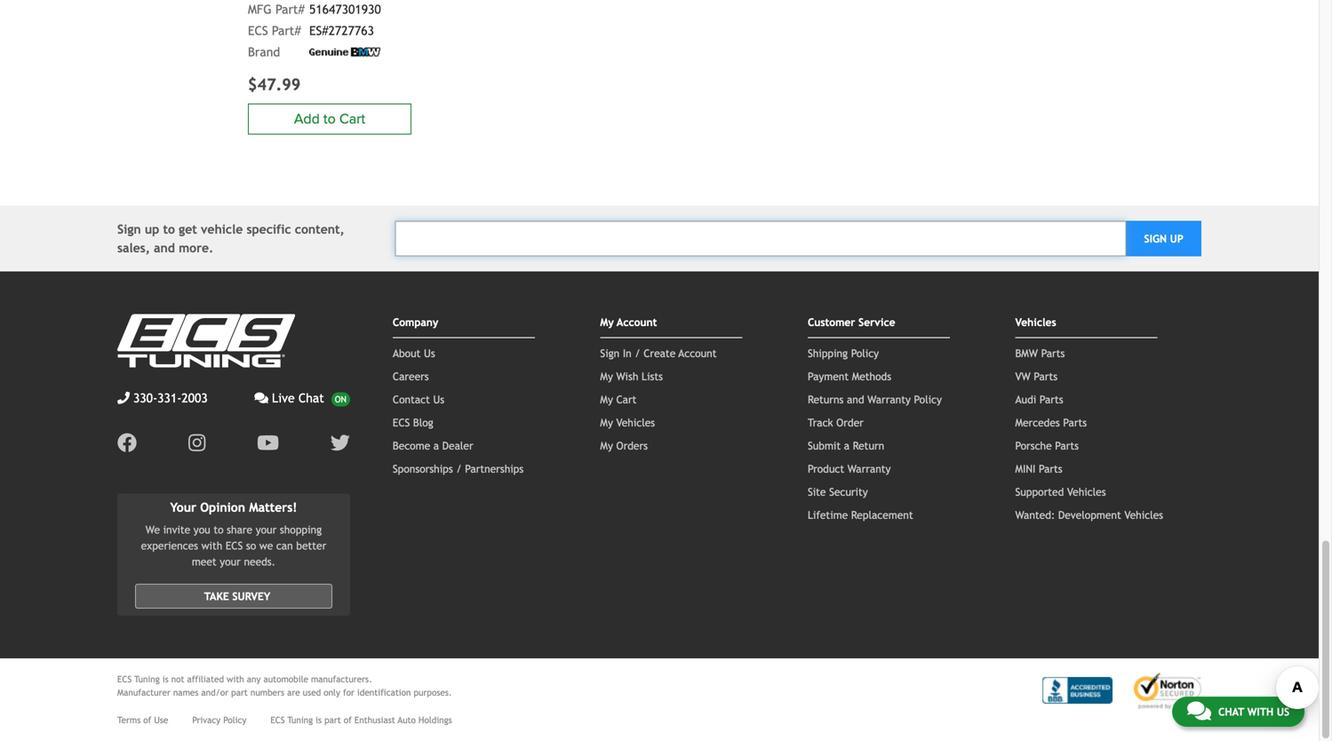 Task type: describe. For each thing, give the bounding box(es) containing it.
lifetime
[[808, 509, 848, 521]]

we
[[259, 540, 273, 552]]

1 horizontal spatial cart
[[616, 393, 637, 406]]

sign for sign up
[[1144, 232, 1167, 245]]

live chat
[[272, 391, 324, 405]]

2 vertical spatial with
[[1248, 706, 1274, 718]]

payment methods
[[808, 370, 892, 383]]

enthusiast auto holdings link
[[355, 714, 452, 727]]

1 horizontal spatial and
[[847, 393, 865, 406]]

submit a return
[[808, 439, 885, 452]]

us for contact us
[[433, 393, 445, 406]]

1 of from the left
[[143, 715, 151, 725]]

so
[[246, 540, 256, 552]]

genuine bmw image
[[309, 48, 380, 57]]

330-331-2003 link
[[117, 389, 208, 407]]

mini
[[1016, 463, 1036, 475]]

content,
[[295, 222, 345, 236]]

ecs inside the mfg part# 51647301930 ecs part# es#2727763 brand
[[248, 24, 268, 38]]

privacy policy
[[192, 715, 247, 725]]

331-
[[157, 391, 182, 405]]

for
[[343, 688, 355, 698]]

identification
[[357, 688, 411, 698]]

sign for sign up to get vehicle specific content, sales, and more.
[[117, 222, 141, 236]]

automobile
[[264, 674, 308, 685]]

a for submit
[[844, 439, 850, 452]]

privacy
[[192, 715, 221, 725]]

0 vertical spatial chat
[[299, 391, 324, 405]]

manufacturers.
[[311, 674, 372, 685]]

1 vertical spatial policy
[[914, 393, 942, 406]]

shopping
[[280, 524, 322, 536]]

auto
[[398, 715, 416, 725]]

wanted:
[[1016, 509, 1055, 521]]

careers link
[[393, 370, 429, 383]]

vw parts link
[[1016, 370, 1058, 383]]

contact
[[393, 393, 430, 406]]

parts for vw parts
[[1034, 370, 1058, 383]]

comments image for live
[[255, 392, 269, 404]]

become a dealer link
[[393, 439, 473, 452]]

sales,
[[117, 241, 150, 255]]

sign up button
[[1127, 221, 1202, 256]]

add
[[294, 111, 320, 127]]

up for sign up to get vehicle specific content, sales, and more.
[[145, 222, 159, 236]]

company
[[393, 316, 438, 328]]

2003
[[182, 391, 208, 405]]

customer service
[[808, 316, 896, 328]]

your opinion matters!
[[170, 500, 297, 515]]

vehicles up orders
[[616, 416, 655, 429]]

customer
[[808, 316, 856, 328]]

0 vertical spatial /
[[635, 347, 641, 359]]

vehicles up wanted: development vehicles 'link'
[[1068, 486, 1106, 498]]

supported vehicles
[[1016, 486, 1106, 498]]

product warranty
[[808, 463, 891, 475]]

policy for shipping policy
[[851, 347, 879, 359]]

sponsorships / partnerships link
[[393, 463, 524, 475]]

1 vertical spatial account
[[679, 347, 717, 359]]

service
[[859, 316, 896, 328]]

take
[[204, 590, 229, 603]]

parts for mercedes parts
[[1064, 416, 1087, 429]]

my for my cart
[[600, 393, 613, 406]]

security
[[829, 486, 868, 498]]

1 vertical spatial warranty
[[848, 463, 891, 475]]

return
[[853, 439, 885, 452]]

names
[[173, 688, 199, 698]]

invite
[[163, 524, 190, 536]]

2 of from the left
[[344, 715, 352, 725]]

share
[[227, 524, 253, 536]]

shipping policy link
[[808, 347, 879, 359]]

0 horizontal spatial /
[[456, 463, 462, 475]]

a for become
[[434, 439, 439, 452]]

supported
[[1016, 486, 1064, 498]]

returns
[[808, 393, 844, 406]]

site security
[[808, 486, 868, 498]]

opinion
[[200, 500, 245, 515]]

my for my account
[[600, 316, 614, 328]]

returns and warranty policy
[[808, 393, 942, 406]]

is for not
[[162, 674, 169, 685]]

lists
[[642, 370, 663, 383]]

0 vertical spatial your
[[256, 524, 277, 536]]

audi parts
[[1016, 393, 1064, 406]]

my orders link
[[600, 439, 648, 452]]

methods
[[852, 370, 892, 383]]

cart inside button
[[339, 111, 365, 127]]

tuning for part
[[288, 715, 313, 725]]

orders
[[616, 439, 648, 452]]

in
[[623, 347, 632, 359]]

contact us
[[393, 393, 445, 406]]

$47.99
[[248, 75, 301, 94]]

instagram logo image
[[188, 433, 206, 453]]

returns and warranty policy link
[[808, 393, 942, 406]]

330-
[[133, 391, 157, 405]]

live
[[272, 391, 295, 405]]

mercedes parts link
[[1016, 416, 1087, 429]]

mfg
[[248, 2, 272, 16]]

1 vertical spatial part#
[[272, 24, 301, 38]]

take survey
[[204, 590, 270, 603]]

is for part
[[316, 715, 322, 725]]

create
[[644, 347, 676, 359]]

submit
[[808, 439, 841, 452]]

wanted: development vehicles link
[[1016, 509, 1164, 521]]

about
[[393, 347, 421, 359]]

us inside chat with us link
[[1277, 706, 1290, 718]]

matters!
[[249, 500, 297, 515]]

better
[[296, 540, 326, 552]]

porsche parts
[[1016, 439, 1079, 452]]

shipping
[[808, 347, 848, 359]]

development
[[1059, 509, 1122, 521]]

with inside we invite you to share your shopping experiences with ecs so we can better meet your needs.
[[201, 540, 222, 552]]

live chat link
[[255, 389, 350, 407]]

become a dealer
[[393, 439, 473, 452]]

chat with us
[[1219, 706, 1290, 718]]

ecs inside we invite you to share your shopping experiences with ecs so we can better meet your needs.
[[226, 540, 243, 552]]

partnerships
[[465, 463, 524, 475]]

to inside sign up to get vehicle specific content, sales, and more.
[[163, 222, 175, 236]]



Task type: vqa. For each thing, say whether or not it's contained in the screenshot.
the us associated with Contact Us
yes



Task type: locate. For each thing, give the bounding box(es) containing it.
2 horizontal spatial policy
[[914, 393, 942, 406]]

1 a from the left
[[434, 439, 439, 452]]

terms of use link
[[117, 714, 168, 727]]

my up my vehicles at left bottom
[[600, 393, 613, 406]]

0 horizontal spatial up
[[145, 222, 159, 236]]

and right sales,
[[154, 241, 175, 255]]

1 vertical spatial /
[[456, 463, 462, 475]]

enthusiast
[[355, 715, 395, 725]]

part inside ecs tuning is not affiliated with any automobile manufacturers. manufacturer names and/or part numbers are used only for identification purposes.
[[231, 688, 248, 698]]

ecs blog link
[[393, 416, 434, 429]]

account up "in"
[[617, 316, 657, 328]]

use
[[154, 715, 168, 725]]

my for my orders
[[600, 439, 613, 452]]

tuning inside ecs tuning is not affiliated with any automobile manufacturers. manufacturer names and/or part numbers are used only for identification purposes.
[[134, 674, 160, 685]]

1 horizontal spatial is
[[316, 715, 322, 725]]

product
[[808, 463, 845, 475]]

1 vertical spatial comments image
[[1188, 700, 1212, 722]]

0 horizontal spatial your
[[220, 556, 241, 568]]

0 horizontal spatial to
[[163, 222, 175, 236]]

0 vertical spatial account
[[617, 316, 657, 328]]

cart
[[339, 111, 365, 127], [616, 393, 637, 406]]

1 horizontal spatial a
[[844, 439, 850, 452]]

comments image left live
[[255, 392, 269, 404]]

0 vertical spatial part#
[[276, 2, 305, 16]]

1 horizontal spatial to
[[214, 524, 224, 536]]

my for my vehicles
[[600, 416, 613, 429]]

with inside ecs tuning is not affiliated with any automobile manufacturers. manufacturer names and/or part numbers are used only for identification purposes.
[[227, 674, 244, 685]]

cart right the add
[[339, 111, 365, 127]]

your
[[170, 500, 196, 515]]

parts down the mercedes parts
[[1055, 439, 1079, 452]]

/ down dealer
[[456, 463, 462, 475]]

Email email field
[[395, 221, 1127, 256]]

1 vertical spatial is
[[316, 715, 322, 725]]

vehicles up bmw parts
[[1016, 316, 1057, 328]]

2 vertical spatial policy
[[223, 715, 247, 725]]

parts right the vw
[[1034, 370, 1058, 383]]

1 horizontal spatial /
[[635, 347, 641, 359]]

ecs for ecs blog
[[393, 416, 410, 429]]

2 horizontal spatial to
[[324, 111, 336, 127]]

0 horizontal spatial cart
[[339, 111, 365, 127]]

1 horizontal spatial part
[[325, 715, 341, 725]]

only
[[324, 688, 340, 698]]

to left get
[[163, 222, 175, 236]]

/
[[635, 347, 641, 359], [456, 463, 462, 475]]

order
[[837, 416, 864, 429]]

parts for porsche parts
[[1055, 439, 1079, 452]]

meet
[[192, 556, 217, 568]]

with
[[201, 540, 222, 552], [227, 674, 244, 685], [1248, 706, 1274, 718]]

0 vertical spatial and
[[154, 241, 175, 255]]

is inside ecs tuning is not affiliated with any automobile manufacturers. manufacturer names and/or part numbers are used only for identification purposes.
[[162, 674, 169, 685]]

1 vertical spatial cart
[[616, 393, 637, 406]]

0 horizontal spatial part
[[231, 688, 248, 698]]

vehicles right development
[[1125, 509, 1164, 521]]

not
[[171, 674, 184, 685]]

tuning down are at bottom
[[288, 715, 313, 725]]

a left return
[[844, 439, 850, 452]]

parts for bmw parts
[[1042, 347, 1065, 359]]

0 horizontal spatial with
[[201, 540, 222, 552]]

us
[[424, 347, 435, 359], [433, 393, 445, 406], [1277, 706, 1290, 718]]

comments image inside live chat link
[[255, 392, 269, 404]]

tuning for not
[[134, 674, 160, 685]]

0 vertical spatial to
[[324, 111, 336, 127]]

and inside sign up to get vehicle specific content, sales, and more.
[[154, 241, 175, 255]]

parts right bmw
[[1042, 347, 1065, 359]]

3 my from the top
[[600, 393, 613, 406]]

my left wish at left
[[600, 370, 613, 383]]

wanted: development vehicles
[[1016, 509, 1164, 521]]

more.
[[179, 241, 214, 255]]

comments image left chat with us
[[1188, 700, 1212, 722]]

to right you
[[214, 524, 224, 536]]

my cart
[[600, 393, 637, 406]]

comments image inside chat with us link
[[1188, 700, 1212, 722]]

ecs tuning is not affiliated with any automobile manufacturers. manufacturer names and/or part numbers are used only for identification purposes.
[[117, 674, 452, 698]]

0 vertical spatial tuning
[[134, 674, 160, 685]]

site security link
[[808, 486, 868, 498]]

sign up
[[1144, 232, 1184, 245]]

ecs down mfg
[[248, 24, 268, 38]]

sponsorships
[[393, 463, 453, 475]]

your right meet
[[220, 556, 241, 568]]

any
[[247, 674, 261, 685]]

to inside button
[[324, 111, 336, 127]]

is
[[162, 674, 169, 685], [316, 715, 322, 725]]

0 horizontal spatial sign
[[117, 222, 141, 236]]

ecs tuning image
[[117, 314, 295, 367]]

experiences
[[141, 540, 198, 552]]

my wish lists link
[[600, 370, 663, 383]]

submit a return link
[[808, 439, 885, 452]]

5 my from the top
[[600, 439, 613, 452]]

sign up to get vehicle specific content, sales, and more.
[[117, 222, 345, 255]]

ecs for ecs tuning is not affiliated with any automobile manufacturers. manufacturer names and/or part numbers are used only for identification purposes.
[[117, 674, 132, 685]]

and up order
[[847, 393, 865, 406]]

shipping policy
[[808, 347, 879, 359]]

1 horizontal spatial tuning
[[288, 715, 313, 725]]

chat
[[299, 391, 324, 405], [1219, 706, 1245, 718]]

my down the my cart 'link'
[[600, 416, 613, 429]]

my for my wish lists
[[600, 370, 613, 383]]

and
[[154, 241, 175, 255], [847, 393, 865, 406]]

cart down wish at left
[[616, 393, 637, 406]]

1 vertical spatial chat
[[1219, 706, 1245, 718]]

my orders
[[600, 439, 648, 452]]

0 horizontal spatial account
[[617, 316, 657, 328]]

mfg part# 51647301930 ecs part# es#2727763 brand
[[248, 2, 381, 59]]

ecs up manufacturer
[[117, 674, 132, 685]]

mini parts
[[1016, 463, 1063, 475]]

warranty down return
[[848, 463, 891, 475]]

330-331-2003
[[133, 391, 208, 405]]

parts for mini parts
[[1039, 463, 1063, 475]]

we invite you to share your shopping experiences with ecs so we can better meet your needs.
[[141, 524, 326, 568]]

1 horizontal spatial account
[[679, 347, 717, 359]]

site
[[808, 486, 826, 498]]

1 horizontal spatial up
[[1170, 232, 1184, 245]]

0 horizontal spatial of
[[143, 715, 151, 725]]

ecs for ecs tuning is part of enthusiast auto holdings
[[271, 715, 285, 725]]

facebook logo image
[[117, 433, 137, 453]]

payment
[[808, 370, 849, 383]]

1 vertical spatial to
[[163, 222, 175, 236]]

bmw
[[1016, 347, 1038, 359]]

bmw parts
[[1016, 347, 1065, 359]]

part
[[231, 688, 248, 698], [325, 715, 341, 725]]

0 horizontal spatial and
[[154, 241, 175, 255]]

sign inside button
[[1144, 232, 1167, 245]]

part#
[[276, 2, 305, 16], [272, 24, 301, 38]]

is left not
[[162, 674, 169, 685]]

ecs
[[248, 24, 268, 38], [393, 416, 410, 429], [226, 540, 243, 552], [117, 674, 132, 685], [271, 715, 285, 725]]

0 vertical spatial cart
[[339, 111, 365, 127]]

2 vertical spatial to
[[214, 524, 224, 536]]

sign inside sign up to get vehicle specific content, sales, and more.
[[117, 222, 141, 236]]

of left "use"
[[143, 715, 151, 725]]

survey
[[232, 590, 270, 603]]

vw parts
[[1016, 370, 1058, 383]]

mini parts link
[[1016, 463, 1063, 475]]

used
[[303, 688, 321, 698]]

4 my from the top
[[600, 416, 613, 429]]

/ right "in"
[[635, 347, 641, 359]]

1 horizontal spatial your
[[256, 524, 277, 536]]

get
[[179, 222, 197, 236]]

parts up the mercedes parts
[[1040, 393, 1064, 406]]

policy for privacy policy
[[223, 715, 247, 725]]

0 vertical spatial part
[[231, 688, 248, 698]]

to inside we invite you to share your shopping experiences with ecs so we can better meet your needs.
[[214, 524, 224, 536]]

manufacturer
[[117, 688, 171, 698]]

a left dealer
[[434, 439, 439, 452]]

0 vertical spatial comments image
[[255, 392, 269, 404]]

holdings
[[419, 715, 452, 725]]

2 horizontal spatial sign
[[1144, 232, 1167, 245]]

1 horizontal spatial sign
[[600, 347, 620, 359]]

part down the only
[[325, 715, 341, 725]]

comments image
[[255, 392, 269, 404], [1188, 700, 1212, 722]]

up inside button
[[1170, 232, 1184, 245]]

1 horizontal spatial comments image
[[1188, 700, 1212, 722]]

sign in / create account link
[[600, 347, 717, 359]]

ecs down the numbers
[[271, 715, 285, 725]]

is down used
[[316, 715, 322, 725]]

1 vertical spatial us
[[433, 393, 445, 406]]

ecs tuning is part of enthusiast auto holdings
[[271, 715, 452, 725]]

parts up porsche parts at the right bottom of page
[[1064, 416, 1087, 429]]

account right create
[[679, 347, 717, 359]]

phone image
[[117, 392, 130, 404]]

terms of use
[[117, 715, 168, 725]]

mercedes
[[1016, 416, 1060, 429]]

my up "my wish lists"
[[600, 316, 614, 328]]

0 vertical spatial warranty
[[868, 393, 911, 406]]

part down any
[[231, 688, 248, 698]]

my cart link
[[600, 393, 637, 406]]

2 my from the top
[[600, 370, 613, 383]]

0 horizontal spatial policy
[[223, 715, 247, 725]]

porsche
[[1016, 439, 1052, 452]]

1 my from the top
[[600, 316, 614, 328]]

of
[[143, 715, 151, 725], [344, 715, 352, 725]]

2 vertical spatial us
[[1277, 706, 1290, 718]]

part# right mfg
[[276, 2, 305, 16]]

contact us link
[[393, 393, 445, 406]]

terms
[[117, 715, 141, 725]]

your
[[256, 524, 277, 536], [220, 556, 241, 568]]

2 a from the left
[[844, 439, 850, 452]]

0 vertical spatial us
[[424, 347, 435, 359]]

your up we
[[256, 524, 277, 536]]

my vehicles link
[[600, 416, 655, 429]]

1 horizontal spatial policy
[[851, 347, 879, 359]]

warranty
[[868, 393, 911, 406], [848, 463, 891, 475]]

can
[[276, 540, 293, 552]]

1 horizontal spatial of
[[344, 715, 352, 725]]

part# up the 'brand'
[[272, 24, 301, 38]]

0 vertical spatial policy
[[851, 347, 879, 359]]

0 horizontal spatial a
[[434, 439, 439, 452]]

1 vertical spatial tuning
[[288, 715, 313, 725]]

of left enthusiast
[[344, 715, 352, 725]]

0 horizontal spatial is
[[162, 674, 169, 685]]

comments image for chat
[[1188, 700, 1212, 722]]

1 vertical spatial and
[[847, 393, 865, 406]]

youtube logo image
[[257, 433, 279, 453]]

0 vertical spatial with
[[201, 540, 222, 552]]

audi parts link
[[1016, 393, 1064, 406]]

specific
[[247, 222, 291, 236]]

0 vertical spatial is
[[162, 674, 169, 685]]

51647301930
[[309, 2, 381, 16]]

0 horizontal spatial tuning
[[134, 674, 160, 685]]

parts for audi parts
[[1040, 393, 1064, 406]]

tuning up manufacturer
[[134, 674, 160, 685]]

up for sign up
[[1170, 232, 1184, 245]]

sponsorships / partnerships
[[393, 463, 524, 475]]

affiliated
[[187, 674, 224, 685]]

to right the add
[[324, 111, 336, 127]]

warranty down the methods
[[868, 393, 911, 406]]

are
[[287, 688, 300, 698]]

us for about us
[[424, 347, 435, 359]]

1 vertical spatial part
[[325, 715, 341, 725]]

1 horizontal spatial with
[[227, 674, 244, 685]]

1 horizontal spatial chat
[[1219, 706, 1245, 718]]

lifetime replacement
[[808, 509, 913, 521]]

ecs left blog
[[393, 416, 410, 429]]

take survey button
[[135, 584, 332, 609]]

dealer
[[442, 439, 473, 452]]

2 horizontal spatial with
[[1248, 706, 1274, 718]]

my left orders
[[600, 439, 613, 452]]

0 horizontal spatial comments image
[[255, 392, 269, 404]]

1 vertical spatial your
[[220, 556, 241, 568]]

1 vertical spatial with
[[227, 674, 244, 685]]

sign for sign in / create account
[[600, 347, 620, 359]]

porsche parts link
[[1016, 439, 1079, 452]]

up inside sign up to get vehicle specific content, sales, and more.
[[145, 222, 159, 236]]

0 horizontal spatial chat
[[299, 391, 324, 405]]

es#2727763
[[309, 24, 374, 38]]

parts down porsche parts link
[[1039, 463, 1063, 475]]

a
[[434, 439, 439, 452], [844, 439, 850, 452]]

ecs inside ecs tuning is not affiliated with any automobile manufacturers. manufacturer names and/or part numbers are used only for identification purposes.
[[117, 674, 132, 685]]

twitter logo image
[[331, 433, 350, 453]]

ecs left 'so' at the left bottom of the page
[[226, 540, 243, 552]]



